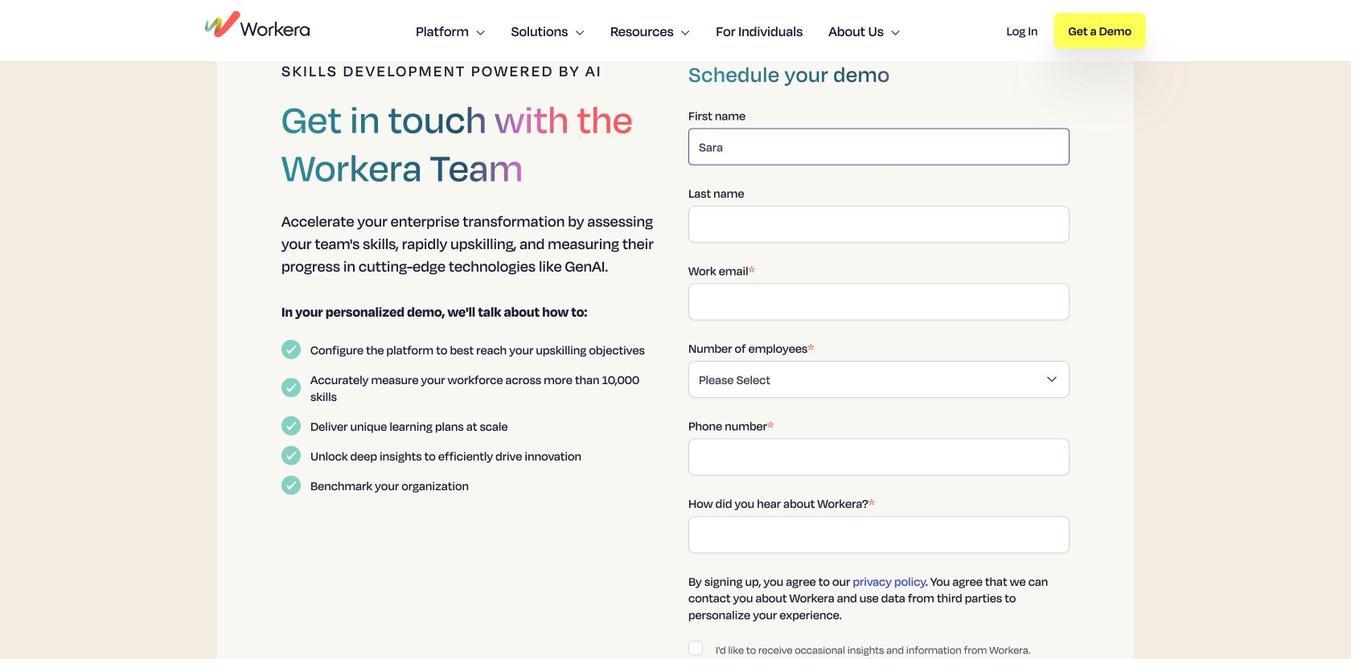 Task type: describe. For each thing, give the bounding box(es) containing it.
full color_primary image
[[205, 11, 310, 38]]



Task type: locate. For each thing, give the bounding box(es) containing it.
None text field
[[689, 206, 1070, 243]]

None email field
[[689, 284, 1070, 321]]

None text field
[[689, 128, 1070, 165], [689, 517, 1070, 554], [689, 128, 1070, 165], [689, 517, 1070, 554]]

None telephone field
[[689, 439, 1070, 476]]



